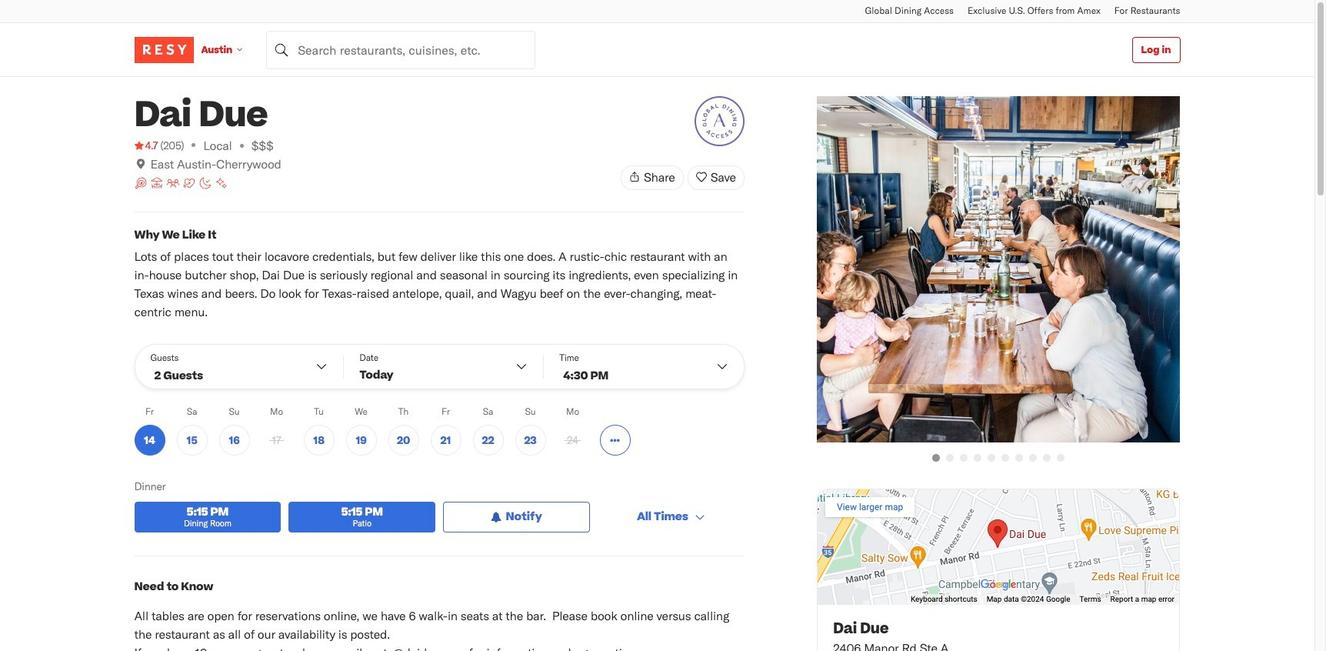 Task type: locate. For each thing, give the bounding box(es) containing it.
None field
[[266, 30, 536, 69]]

Search restaurants, cuisines, etc. text field
[[266, 30, 536, 69]]



Task type: vqa. For each thing, say whether or not it's contained in the screenshot.
4.7 out of 5 stars Icon
yes



Task type: describe. For each thing, give the bounding box(es) containing it.
4.7 out of 5 stars image
[[134, 138, 158, 153]]



